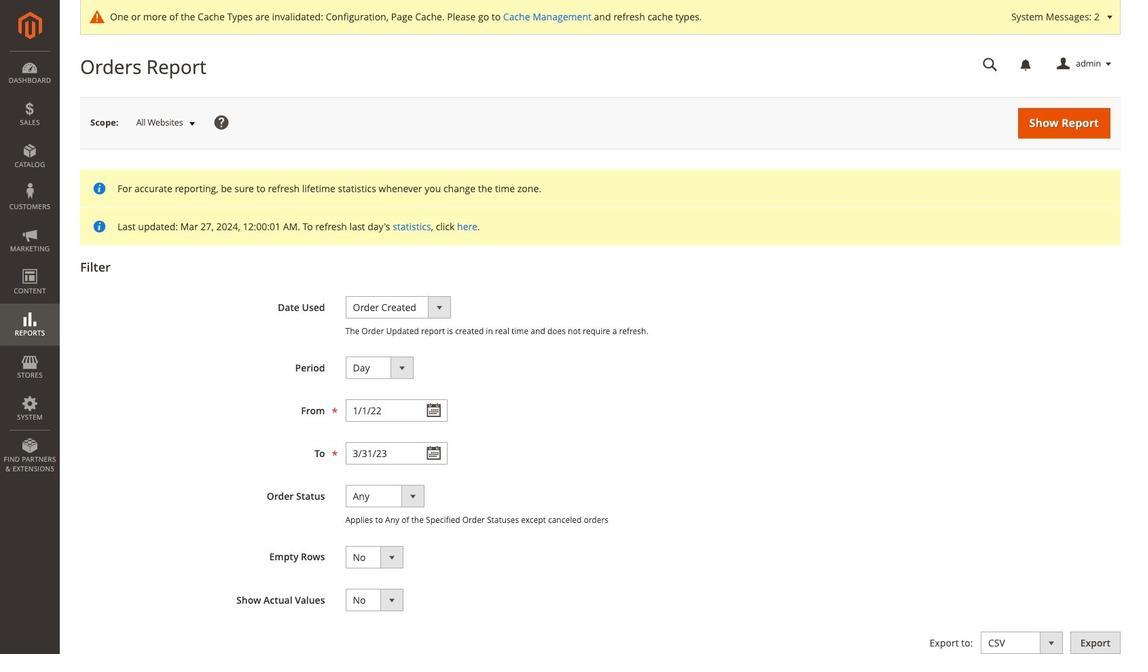 Task type: locate. For each thing, give the bounding box(es) containing it.
magento admin panel image
[[18, 12, 42, 39]]

menu bar
[[0, 51, 60, 481]]

None text field
[[974, 52, 1008, 76], [346, 400, 448, 422], [346, 443, 448, 465], [974, 52, 1008, 76], [346, 400, 448, 422], [346, 443, 448, 465]]



